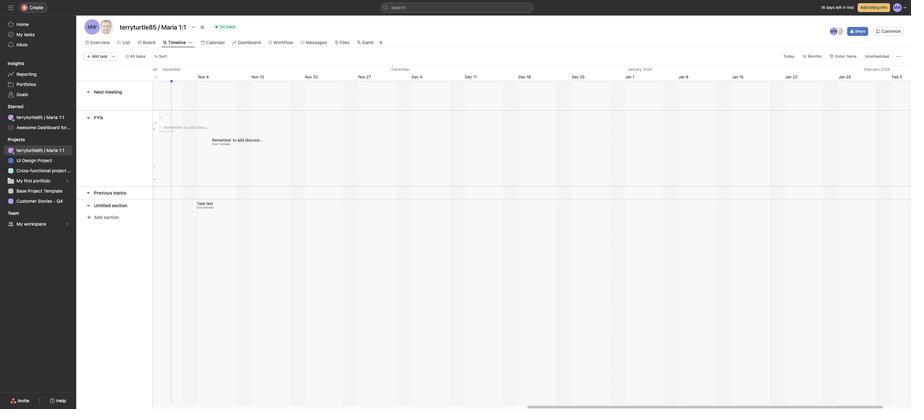 Task type: describe. For each thing, give the bounding box(es) containing it.
jan for jan 22
[[786, 75, 792, 79]]

topics inside 'button'
[[113, 190, 126, 196]]

create
[[30, 5, 43, 10]]

today
[[784, 54, 795, 59]]

collapse task list for the section fyis image
[[86, 115, 91, 120]]

see details, my first portfolio image
[[65, 179, 69, 183]]

cross-functional project plan
[[17, 168, 76, 174]]

1:1 for project
[[59, 148, 64, 153]]

board
[[143, 40, 155, 45]]

more actions image
[[897, 54, 902, 59]]

my for my workspace
[[17, 222, 23, 227]]

left
[[836, 5, 842, 10]]

starred element
[[0, 101, 93, 134]]

base project template
[[17, 188, 62, 194]]

31
[[171, 130, 174, 133]]

today button
[[781, 52, 798, 61]]

customize
[[882, 29, 901, 34]]

untitled section button
[[94, 200, 127, 212]]

previous topics
[[94, 190, 126, 196]]

february 2024 feb 5
[[865, 67, 903, 79]]

1:1 for for
[[59, 115, 64, 120]]

27
[[367, 75, 371, 79]]

meeting inside the remember to add discussion topics for the next meeting due tuesday
[[299, 138, 314, 143]]

search button
[[381, 3, 533, 13]]

nov inside november nov 6
[[198, 75, 205, 79]]

awesome dashboard for new project link
[[4, 123, 93, 133]]

4
[[420, 75, 423, 79]]

all tasks button
[[122, 52, 149, 61]]

dec for dec 11
[[465, 75, 472, 79]]

collapse task list for the section untitled section image
[[86, 203, 91, 208]]

add for add task
[[92, 54, 99, 59]]

nov for nov 13
[[252, 75, 259, 79]]

terryturtle85 / maria 1:1 link for design
[[4, 146, 72, 156]]

1 vertical spatial remember to add discussion topics for the next meeting
[[111, 163, 212, 168]]

search
[[392, 5, 406, 10]]

nov 20
[[305, 75, 318, 79]]

remember inside the remember to add discussion topics for the next meeting due tuesday
[[212, 138, 232, 143]]

the inside the remember to add discussion topics for the next meeting due tuesday
[[284, 138, 289, 143]]

team button
[[0, 210, 19, 217]]

add section button
[[84, 212, 122, 223]]

december
[[392, 67, 410, 72]]

messages
[[306, 40, 327, 45]]

dashboard inside starred element
[[37, 125, 60, 130]]

trial
[[847, 5, 854, 10]]

0 vertical spatial remember to add discussion topics for the next meeting
[[164, 125, 266, 130]]

workflow link
[[268, 39, 293, 46]]

december dec 4
[[392, 67, 423, 79]]

29
[[847, 75, 851, 79]]

dec 11
[[465, 75, 477, 79]]

customer
[[17, 199, 37, 204]]

billing
[[869, 5, 880, 10]]

0 horizontal spatial due
[[159, 130, 164, 133]]

insights element
[[0, 58, 76, 101]]

design
[[22, 158, 36, 163]]

test
[[206, 202, 213, 206]]

more actions image
[[112, 55, 116, 58]]

color: none button
[[827, 52, 860, 61]]

nov 27
[[359, 75, 371, 79]]

discussion inside the remember to add discussion topics for the next meeting due tuesday
[[245, 138, 264, 143]]

months
[[808, 54, 822, 59]]

remove from starred image
[[200, 24, 205, 30]]

team
[[8, 211, 19, 216]]

add billing info
[[861, 5, 888, 10]]

topics inside the remember to add discussion topics for the next meeting due tuesday
[[265, 138, 276, 143]]

ui
[[17, 158, 21, 163]]

1 horizontal spatial mw
[[831, 29, 838, 34]]

project
[[52, 168, 66, 174]]

calendar link
[[201, 39, 225, 46]]

jan for jan 29
[[839, 75, 845, 79]]

stories
[[38, 199, 52, 204]]

dashboard link
[[233, 39, 261, 46]]

awesome dashboard for new project
[[17, 125, 93, 130]]

jan for jan 8
[[679, 75, 685, 79]]

inbox
[[17, 42, 28, 47]]

tasks for my tasks
[[24, 32, 35, 37]]

messages link
[[301, 39, 327, 46]]

to inside the remember to add discussion topics for the next meeting due tuesday
[[233, 138, 236, 143]]

first
[[24, 178, 32, 184]]

october
[[143, 67, 158, 72]]

jan 15
[[732, 75, 744, 79]]

previous
[[94, 190, 112, 196]]

global element
[[0, 16, 76, 54]]

goals link
[[4, 90, 72, 100]]

2 vertical spatial remember to add discussion topics for the next meeting
[[106, 176, 207, 181]]

2024 for february
[[881, 67, 891, 72]]

customize button
[[874, 27, 904, 36]]

-
[[53, 199, 55, 204]]

reporting
[[17, 72, 37, 77]]

inbox link
[[4, 40, 72, 50]]

nov for nov 20
[[305, 75, 312, 79]]

/ for design
[[44, 148, 45, 153]]

new
[[68, 125, 77, 130]]

terryturtle85 for design
[[17, 148, 43, 153]]

board link
[[138, 39, 155, 46]]

in
[[843, 5, 846, 10]]

portfolios link
[[4, 79, 72, 90]]

terryturtle85 / maria 1:1 link for dashboard
[[4, 113, 72, 123]]

january 2024 jan 1
[[626, 67, 652, 79]]

projects
[[8, 137, 25, 142]]

jan 8
[[679, 75, 689, 79]]

files
[[340, 40, 350, 45]]

teams element
[[0, 208, 76, 231]]

my for my tasks
[[17, 32, 23, 37]]

customer stories - q4
[[17, 199, 63, 204]]

6
[[206, 75, 209, 79]]

due inside the remember to add discussion topics for the next meeting due tuesday
[[212, 142, 218, 146]]

reporting link
[[4, 69, 72, 79]]

all tasks
[[130, 54, 146, 59]]

tuesday
[[219, 142, 230, 146]]

list link
[[118, 39, 130, 46]]

20
[[313, 75, 318, 79]]

dec for dec 18
[[519, 75, 526, 79]]

feb
[[893, 75, 899, 79]]

awesome
[[17, 125, 36, 130]]

1 horizontal spatial dashboard
[[238, 40, 261, 45]]

color:
[[835, 54, 846, 59]]

on
[[220, 24, 225, 29]]

2024 for january
[[643, 67, 652, 72]]

see details, my workspace image
[[65, 222, 69, 226]]

add inside the remember to add discussion topics for the next meeting due tuesday
[[237, 138, 244, 143]]

sort button
[[151, 52, 170, 61]]

sort
[[159, 54, 167, 59]]

for inside starred element
[[61, 125, 67, 130]]



Task type: locate. For each thing, give the bounding box(es) containing it.
2 1:1 from the top
[[59, 148, 64, 153]]

0 vertical spatial section
[[112, 203, 127, 208]]

jan left 29 at top right
[[839, 75, 845, 79]]

oct 30
[[145, 75, 157, 79]]

maria up awesome dashboard for new project
[[46, 115, 58, 120]]

2024 right february
[[881, 67, 891, 72]]

1 / from the top
[[44, 115, 45, 120]]

8
[[686, 75, 689, 79]]

1 jan from the left
[[626, 75, 632, 79]]

0 vertical spatial tasks
[[24, 32, 35, 37]]

2 vertical spatial add
[[94, 215, 102, 220]]

/ inside starred element
[[44, 115, 45, 120]]

nov 13
[[252, 75, 264, 79]]

add for add section
[[94, 215, 102, 220]]

oct inside october oct 16
[[38, 75, 45, 79]]

terryturtle85 / maria 1:1 link
[[4, 113, 72, 123], [4, 146, 72, 156]]

2024 inside february 2024 feb 5
[[881, 67, 891, 72]]

None text field
[[118, 21, 188, 33]]

starred button
[[0, 104, 23, 110]]

dashboard right awesome
[[37, 125, 60, 130]]

maria inside projects element
[[46, 148, 58, 153]]

1:1 up awesome dashboard for new project
[[59, 115, 64, 120]]

collapse task list for the section previous topics image
[[86, 191, 91, 196]]

remember to add discussion topics for the next meeting
[[164, 125, 266, 130], [111, 163, 212, 168], [106, 176, 207, 181]]

/ for dashboard
[[44, 115, 45, 120]]

mw up overview link at the top left of page
[[88, 24, 97, 30]]

1 my from the top
[[17, 32, 23, 37]]

terryturtle85 inside projects element
[[17, 148, 43, 153]]

share button
[[848, 27, 869, 36]]

maria for project
[[46, 148, 58, 153]]

search list box
[[381, 3, 533, 13]]

2 / from the top
[[44, 148, 45, 153]]

2 my from the top
[[17, 178, 23, 184]]

2 vertical spatial project
[[28, 188, 42, 194]]

1 vertical spatial terryturtle85
[[17, 148, 43, 153]]

section down untitled section button
[[104, 215, 119, 220]]

fyis
[[94, 115, 103, 120]]

nov left the '20'
[[305, 75, 312, 79]]

due left 'tuesday'
[[212, 142, 218, 146]]

16 left days
[[822, 5, 826, 10]]

2 terryturtle85 from the top
[[17, 148, 43, 153]]

my inside global element
[[17, 32, 23, 37]]

15
[[740, 75, 744, 79]]

0 horizontal spatial dashboard
[[37, 125, 60, 130]]

terryturtle85 / maria 1:1 up ui design project link
[[17, 148, 64, 153]]

terryturtle85 up design
[[17, 148, 43, 153]]

3 my from the top
[[17, 222, 23, 227]]

0 vertical spatial 16
[[822, 5, 826, 10]]

terryturtle85 / maria 1:1 for design
[[17, 148, 64, 153]]

nov
[[198, 75, 205, 79], [252, 75, 259, 79], [305, 75, 312, 79], [359, 75, 366, 79]]

0 vertical spatial project
[[78, 125, 93, 130]]

add section
[[94, 215, 119, 220]]

nov for nov 27
[[359, 75, 366, 79]]

1:1
[[59, 115, 64, 120], [59, 148, 64, 153]]

0 vertical spatial my
[[17, 32, 23, 37]]

/ up ui design project link
[[44, 148, 45, 153]]

my first portfolio
[[17, 178, 50, 184]]

base project template link
[[4, 186, 72, 196]]

my workspace
[[17, 222, 46, 227]]

terryturtle85 / maria 1:1 inside projects element
[[17, 148, 64, 153]]

functional
[[30, 168, 51, 174]]

nov left 6
[[198, 75, 205, 79]]

maria up ui design project link
[[46, 148, 58, 153]]

3 jan from the left
[[732, 75, 739, 79]]

/ up awesome dashboard for new project link
[[44, 115, 45, 120]]

4 nov from the left
[[359, 75, 366, 79]]

projects button
[[0, 137, 25, 143]]

track
[[226, 24, 235, 29]]

1 nov from the left
[[198, 75, 205, 79]]

customer stories - q4 link
[[4, 196, 72, 207]]

1 maria from the top
[[46, 115, 58, 120]]

mw left share button
[[831, 29, 838, 34]]

oct right reporting
[[38, 75, 45, 79]]

16 up goals link
[[46, 75, 50, 79]]

tt left share button
[[838, 29, 843, 34]]

2 nov from the left
[[252, 75, 259, 79]]

mw
[[88, 24, 97, 30], [831, 29, 838, 34]]

2 terryturtle85 / maria 1:1 link from the top
[[4, 146, 72, 156]]

4 dec from the left
[[572, 75, 579, 79]]

my for my first portfolio
[[17, 178, 23, 184]]

terryturtle85 / maria 1:1 for dashboard
[[17, 115, 64, 120]]

list
[[123, 40, 130, 45]]

2 terryturtle85 / maria 1:1 from the top
[[17, 148, 64, 153]]

add
[[861, 5, 868, 10], [92, 54, 99, 59], [94, 215, 102, 220]]

0 vertical spatial terryturtle85 / maria 1:1
[[17, 115, 64, 120]]

tasks down the home
[[24, 32, 35, 37]]

1 vertical spatial add
[[92, 54, 99, 59]]

0 horizontal spatial tasks
[[24, 32, 35, 37]]

tt up overview
[[103, 24, 109, 30]]

maria for for
[[46, 115, 58, 120]]

oct left 30
[[145, 75, 151, 79]]

tasks for all tasks
[[136, 54, 146, 59]]

nov left 27
[[359, 75, 366, 79]]

for
[[61, 125, 67, 130], [229, 125, 234, 130], [278, 138, 283, 143], [176, 163, 181, 168], [171, 176, 176, 181]]

ui design project
[[17, 158, 52, 163]]

11
[[473, 75, 477, 79]]

add task button
[[84, 52, 110, 61]]

project inside starred element
[[78, 125, 93, 130]]

section inside untitled section button
[[112, 203, 127, 208]]

the
[[235, 125, 241, 130], [284, 138, 289, 143], [182, 163, 188, 168], [177, 176, 183, 181]]

portfolio
[[33, 178, 50, 184]]

1 horizontal spatial tt
[[838, 29, 843, 34]]

1 vertical spatial dashboard
[[37, 125, 60, 130]]

1 terryturtle85 / maria 1:1 from the top
[[17, 115, 64, 120]]

/
[[44, 115, 45, 120], [44, 148, 45, 153]]

tasks inside global element
[[24, 32, 35, 37]]

tasks right all
[[136, 54, 146, 59]]

due left 31
[[159, 130, 164, 133]]

13
[[260, 75, 264, 79]]

3 nov from the left
[[305, 75, 312, 79]]

overview link
[[85, 39, 110, 46]]

1:1 inside starred element
[[59, 115, 64, 120]]

0 horizontal spatial tt
[[103, 24, 109, 30]]

2 jan from the left
[[679, 75, 685, 79]]

next inside the remember to add discussion topics for the next meeting due tuesday
[[290, 138, 298, 143]]

0 horizontal spatial 2024
[[643, 67, 652, 72]]

1:1 inside projects element
[[59, 148, 64, 153]]

16 days left in trial
[[822, 5, 854, 10]]

1 vertical spatial 1:1
[[59, 148, 64, 153]]

2 2024 from the left
[[881, 67, 891, 72]]

topics
[[217, 125, 228, 130], [265, 138, 276, 143], [164, 163, 175, 168], [159, 176, 170, 181], [113, 190, 126, 196]]

jan left the 1
[[626, 75, 632, 79]]

timeline
[[168, 40, 186, 45]]

all
[[130, 54, 135, 59]]

dec left '11' at the top of page
[[465, 75, 472, 79]]

projects element
[[0, 134, 76, 208]]

remember to add discussion topics for the next meeting due tuesday
[[212, 138, 314, 146]]

0 horizontal spatial oct
[[38, 75, 45, 79]]

1 1:1 from the top
[[59, 115, 64, 120]]

0 vertical spatial add
[[861, 5, 868, 10]]

create button
[[19, 3, 47, 13]]

share
[[856, 29, 866, 34]]

2 maria from the top
[[46, 148, 58, 153]]

0 vertical spatial /
[[44, 115, 45, 120]]

terryturtle85 / maria 1:1 link up ui design project
[[4, 146, 72, 156]]

1 terryturtle85 from the top
[[17, 115, 43, 120]]

my tasks
[[17, 32, 35, 37]]

home link
[[4, 19, 72, 30]]

november nov 6
[[163, 67, 209, 79]]

1 vertical spatial 16
[[46, 75, 50, 79]]

1 vertical spatial due
[[212, 142, 218, 146]]

starred
[[8, 104, 23, 109]]

section for add section
[[104, 215, 119, 220]]

dashboard down on track popup button
[[238, 40, 261, 45]]

meeting
[[105, 89, 122, 95], [251, 125, 266, 130], [299, 138, 314, 143], [198, 163, 212, 168], [192, 176, 207, 181]]

1 horizontal spatial tasks
[[136, 54, 146, 59]]

color: none
[[835, 54, 857, 59]]

1 horizontal spatial due
[[197, 206, 203, 209]]

oct for due oct 31
[[165, 130, 170, 133]]

section for untitled section
[[112, 203, 127, 208]]

18
[[527, 75, 531, 79]]

oct left 31
[[165, 130, 170, 133]]

1 terryturtle85 / maria 1:1 link from the top
[[4, 113, 72, 123]]

nov left 13
[[252, 75, 259, 79]]

previous topics button
[[94, 187, 126, 199]]

months button
[[800, 52, 825, 61]]

1 vertical spatial terryturtle85 / maria 1:1 link
[[4, 146, 72, 156]]

add for add billing info
[[861, 5, 868, 10]]

2 horizontal spatial oct
[[165, 130, 170, 133]]

5 jan from the left
[[839, 75, 845, 79]]

/ inside projects element
[[44, 148, 45, 153]]

portfolios
[[17, 82, 36, 87]]

1 horizontal spatial 2024
[[881, 67, 891, 72]]

1 vertical spatial project
[[38, 158, 52, 163]]

terryturtle85 / maria 1:1 link up awesome
[[4, 113, 72, 123]]

4 jan from the left
[[786, 75, 792, 79]]

to
[[184, 125, 188, 130], [233, 138, 236, 143], [131, 163, 135, 168], [126, 176, 130, 181]]

16
[[822, 5, 826, 10], [46, 75, 50, 79]]

insights button
[[0, 60, 24, 67]]

jan left 15
[[732, 75, 739, 79]]

0 vertical spatial terryturtle85 / maria 1:1 link
[[4, 113, 72, 123]]

1
[[633, 75, 635, 79]]

terryturtle85 / maria 1:1 up awesome dashboard for new project link
[[17, 115, 64, 120]]

cross-
[[17, 168, 30, 174]]

my inside projects element
[[17, 178, 23, 184]]

1 dec from the left
[[412, 75, 419, 79]]

dec left 18
[[519, 75, 526, 79]]

0 vertical spatial terryturtle85
[[17, 115, 43, 120]]

1 vertical spatial maria
[[46, 148, 58, 153]]

base
[[17, 188, 27, 194]]

add down untitled
[[94, 215, 102, 220]]

dec for dec 25
[[572, 75, 579, 79]]

oct
[[38, 75, 45, 79], [145, 75, 151, 79], [165, 130, 170, 133]]

section down previous topics 'button'
[[112, 203, 127, 208]]

january
[[628, 67, 642, 72]]

project down collapse task list for the section fyis icon
[[78, 125, 93, 130]]

oct for october oct 16
[[38, 75, 45, 79]]

2 horizontal spatial due
[[212, 142, 218, 146]]

show options image
[[191, 24, 196, 30]]

3 dec from the left
[[519, 75, 526, 79]]

help
[[56, 399, 66, 404]]

my workspace link
[[4, 219, 72, 229]]

0 vertical spatial dashboard
[[238, 40, 261, 45]]

2 vertical spatial due
[[197, 206, 203, 209]]

jan left "22"
[[786, 75, 792, 79]]

tab actions image
[[188, 41, 192, 44]]

calendar
[[206, 40, 225, 45]]

maria
[[46, 115, 58, 120], [46, 148, 58, 153]]

terryturtle85 for dashboard
[[17, 115, 43, 120]]

1 horizontal spatial oct
[[145, 75, 151, 79]]

on track
[[220, 24, 235, 29]]

none
[[847, 54, 857, 59]]

2024 inside january 2024 jan 1
[[643, 67, 652, 72]]

16 inside october oct 16
[[46, 75, 50, 79]]

ui design project link
[[4, 156, 72, 166]]

dec left 4
[[412, 75, 419, 79]]

1 2024 from the left
[[643, 67, 652, 72]]

due inside task test due sunday
[[197, 206, 203, 209]]

jan inside january 2024 jan 1
[[626, 75, 632, 79]]

terryturtle85 / maria 1:1
[[17, 115, 64, 120], [17, 148, 64, 153]]

0 vertical spatial 1:1
[[59, 115, 64, 120]]

jan for jan 15
[[732, 75, 739, 79]]

add tab image
[[378, 40, 384, 45]]

add billing info button
[[858, 3, 891, 12]]

meeting inside button
[[105, 89, 122, 95]]

terryturtle85 / maria 1:1 inside starred element
[[17, 115, 64, 120]]

1 vertical spatial terryturtle85 / maria 1:1
[[17, 148, 64, 153]]

1 vertical spatial my
[[17, 178, 23, 184]]

untitled section
[[94, 203, 127, 208]]

on track button
[[210, 23, 241, 31]]

q4
[[57, 199, 63, 204]]

2024 right january
[[643, 67, 652, 72]]

project up cross-functional project plan
[[38, 158, 52, 163]]

1 vertical spatial tasks
[[136, 54, 146, 59]]

maria inside starred element
[[46, 115, 58, 120]]

2 vertical spatial my
[[17, 222, 23, 227]]

add task
[[92, 54, 108, 59]]

my left "first"
[[17, 178, 23, 184]]

add left billing
[[861, 5, 868, 10]]

add left task
[[92, 54, 99, 59]]

1 vertical spatial section
[[104, 215, 119, 220]]

jan left 8
[[679, 75, 685, 79]]

0 horizontal spatial 16
[[46, 75, 50, 79]]

next meeting
[[94, 89, 122, 95]]

my
[[17, 32, 23, 37], [17, 178, 23, 184], [17, 222, 23, 227]]

dec inside december dec 4
[[412, 75, 419, 79]]

0 vertical spatial maria
[[46, 115, 58, 120]]

terryturtle85 up awesome
[[17, 115, 43, 120]]

hide sidebar image
[[8, 5, 13, 10]]

due left sunday at the left of the page
[[197, 206, 203, 209]]

task test due sunday
[[197, 202, 214, 209]]

tasks inside dropdown button
[[136, 54, 146, 59]]

collapse task list for the section next meeting image
[[86, 90, 91, 95]]

0 horizontal spatial mw
[[88, 24, 97, 30]]

untitled
[[94, 203, 111, 208]]

next
[[94, 89, 104, 95]]

0 vertical spatial due
[[159, 130, 164, 133]]

1:1 up project
[[59, 148, 64, 153]]

section inside add section button
[[104, 215, 119, 220]]

1 horizontal spatial 16
[[822, 5, 826, 10]]

for inside the remember to add discussion topics for the next meeting due tuesday
[[278, 138, 283, 143]]

my up inbox
[[17, 32, 23, 37]]

2 dec from the left
[[465, 75, 472, 79]]

project down my first portfolio
[[28, 188, 42, 194]]

gantt
[[362, 40, 374, 45]]

dec left 25
[[572, 75, 579, 79]]

my inside teams element
[[17, 222, 23, 227]]

terryturtle85 inside starred element
[[17, 115, 43, 120]]

task
[[100, 54, 108, 59]]

my down "team"
[[17, 222, 23, 227]]

1 vertical spatial /
[[44, 148, 45, 153]]



Task type: vqa. For each thing, say whether or not it's contained in the screenshot.
Oct to the right
yes



